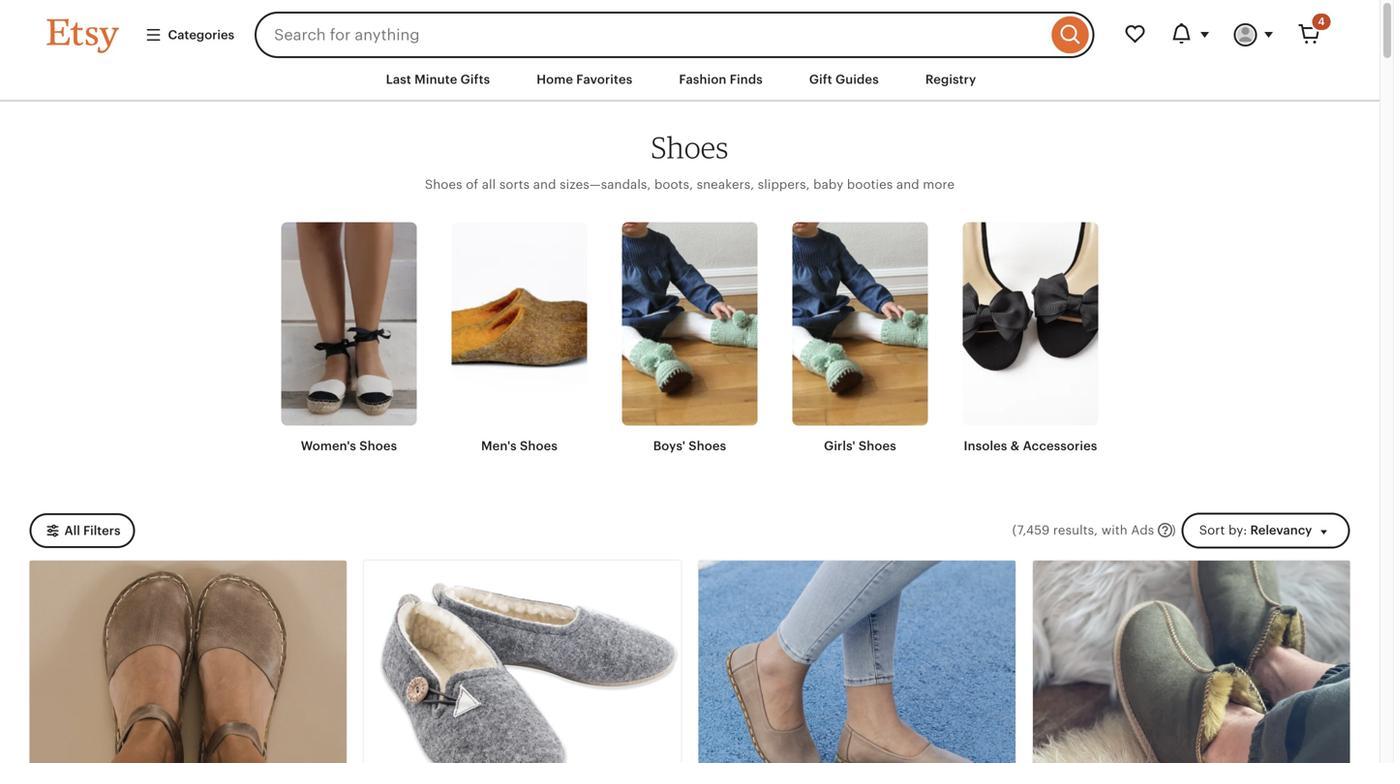 Task type: vqa. For each thing, say whether or not it's contained in the screenshot.
towels
no



Task type: describe. For each thing, give the bounding box(es) containing it.
sorts
[[500, 177, 530, 192]]

fashion
[[679, 72, 727, 87]]

accessories
[[1023, 439, 1098, 453]]

boys'
[[654, 439, 686, 453]]

boys' shoes
[[654, 439, 727, 453]]

2 and from the left
[[897, 177, 920, 192]]

guides
[[836, 72, 879, 87]]

men's shoes
[[481, 439, 558, 453]]

sustainable barefoot sandals, minimalist shoes, barefoot leather brown sandals, barefoot sandals for women, wide sandals, barefoot flats image
[[30, 561, 347, 763]]

7,459
[[1018, 523, 1050, 538]]

shoes for women's shoes
[[360, 439, 397, 453]]

1 and from the left
[[533, 177, 557, 192]]

fashion finds link
[[665, 62, 778, 97]]

filters
[[83, 524, 121, 538]]

girls' shoes
[[824, 439, 897, 453]]

home favorites link
[[522, 62, 647, 97]]

shoes for men's shoes
[[520, 439, 558, 453]]

favorites
[[577, 72, 633, 87]]

insoles & accessories link
[[963, 222, 1099, 455]]

with ads
[[1102, 523, 1155, 538]]

&
[[1011, 439, 1020, 453]]

felt slippers with natural sheepskin wool house slippers great birthday gift for mom, sister or wife gift for women image
[[364, 561, 681, 763]]

by:
[[1229, 523, 1248, 538]]

last
[[386, 72, 412, 87]]

categories banner
[[12, 0, 1368, 58]]

more
[[923, 177, 955, 192]]

shoes for girls' shoes
[[859, 439, 897, 453]]

menu bar containing last minute gifts
[[12, 58, 1368, 102]]

with
[[1102, 523, 1128, 538]]

insoles
[[964, 439, 1008, 453]]

finds
[[730, 72, 763, 87]]

categories
[[168, 28, 235, 42]]

sizes—sandals,
[[560, 177, 651, 192]]

gift
[[810, 72, 833, 87]]

boots,
[[655, 177, 694, 192]]



Task type: locate. For each thing, give the bounding box(es) containing it.
men's shoes link
[[452, 222, 588, 455]]

boys' shoes link
[[622, 222, 758, 455]]

earth shoe | barefoot shoes women | leather barefoots | wide toe box | barefoot leather loafer | women earthing // crazy vision image
[[699, 561, 1016, 763]]

)
[[1172, 523, 1177, 538]]

0 horizontal spatial and
[[533, 177, 557, 192]]

4 link
[[1287, 12, 1333, 58]]

4
[[1319, 15, 1326, 28]]

home favorites
[[537, 72, 633, 87]]

last minute gifts link
[[372, 62, 505, 97]]

of
[[466, 177, 479, 192]]

gift guides
[[810, 72, 879, 87]]

all
[[64, 524, 80, 538]]

insoles & accessories
[[964, 439, 1098, 453]]

and right sorts on the left of page
[[533, 177, 557, 192]]

women's shoes
[[301, 439, 397, 453]]

girls'
[[824, 439, 856, 453]]

relevancy
[[1251, 523, 1313, 538]]

baby
[[814, 177, 844, 192]]

registry
[[926, 72, 977, 87]]

shoes right women's
[[360, 439, 397, 453]]

shoes for boys' shoes
[[689, 439, 727, 453]]

follkee sheepskin slippers wool house shoes slippers women slippers men leather slippers image
[[1034, 561, 1351, 763]]

shoes right boys' in the bottom left of the page
[[689, 439, 727, 453]]

booties
[[848, 177, 893, 192]]

None search field
[[255, 12, 1095, 58]]

girls' shoes link
[[793, 222, 928, 455]]

gift guides link
[[795, 62, 894, 97]]

(
[[1013, 523, 1017, 538]]

gifts
[[461, 72, 490, 87]]

minute
[[415, 72, 458, 87]]

all
[[482, 177, 496, 192]]

men's
[[481, 439, 517, 453]]

shoes of all sorts and sizes—sandals, boots, sneakers, slippers, baby booties and more
[[425, 177, 955, 192]]

registry link
[[911, 62, 991, 97]]

all filters button
[[30, 514, 135, 549]]

slippers,
[[758, 177, 810, 192]]

home
[[537, 72, 574, 87]]

1 horizontal spatial and
[[897, 177, 920, 192]]

Search for anything text field
[[255, 12, 1048, 58]]

shoes
[[651, 130, 729, 165], [425, 177, 463, 192], [360, 439, 397, 453], [520, 439, 558, 453], [689, 439, 727, 453], [859, 439, 897, 453]]

last minute gifts
[[386, 72, 490, 87]]

and left more
[[897, 177, 920, 192]]

ads
[[1132, 523, 1155, 538]]

( 7,459 results,
[[1013, 523, 1099, 538]]

and
[[533, 177, 557, 192], [897, 177, 920, 192]]

menu bar
[[12, 58, 1368, 102]]

sort by: relevancy
[[1200, 523, 1313, 538]]

fashion finds
[[679, 72, 763, 87]]

all filters
[[64, 524, 121, 538]]

shoes up shoes of all sorts and sizes—sandals, boots, sneakers, slippers, baby booties and more
[[651, 130, 729, 165]]

categories button
[[130, 17, 249, 52]]

women's shoes link
[[281, 222, 417, 455]]

sneakers,
[[697, 177, 755, 192]]

sort
[[1200, 523, 1226, 538]]

shoes inside 'link'
[[689, 439, 727, 453]]

shoes left "of"
[[425, 177, 463, 192]]

results,
[[1054, 523, 1099, 538]]

shoes right men's
[[520, 439, 558, 453]]

none search field inside categories "banner"
[[255, 12, 1095, 58]]

women's
[[301, 439, 356, 453]]

shoes right girls'
[[859, 439, 897, 453]]



